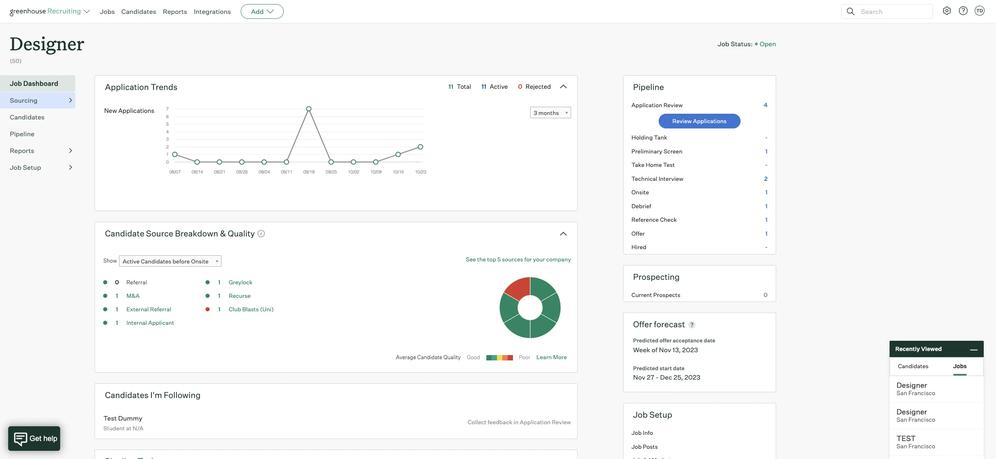 Task type: locate. For each thing, give the bounding box(es) containing it.
candidates right jobs link
[[121, 7, 156, 16]]

1 vertical spatial san
[[897, 417, 908, 424]]

0 horizontal spatial active
[[123, 258, 140, 265]]

candidates link up pipeline link
[[10, 112, 72, 122]]

11
[[449, 83, 454, 90], [482, 83, 487, 90]]

collect
[[468, 419, 487, 426]]

3 san from the top
[[897, 443, 908, 451]]

0 horizontal spatial 11
[[449, 83, 454, 90]]

reports down pipeline link
[[10, 147, 34, 155]]

setup
[[23, 163, 41, 172], [650, 410, 673, 420]]

0 vertical spatial onsite
[[632, 189, 650, 196]]

2 vertical spatial application
[[520, 419, 551, 426]]

active
[[490, 83, 508, 90], [123, 258, 140, 265]]

nov down offer
[[659, 346, 672, 354]]

1 vertical spatial - link
[[624, 158, 776, 172]]

0 vertical spatial date
[[704, 338, 716, 344]]

0 vertical spatial nov
[[659, 346, 672, 354]]

0
[[518, 83, 523, 90], [115, 279, 119, 286], [764, 292, 768, 299]]

francisco inside test san francisco
[[909, 443, 936, 451]]

2 vertical spatial san
[[897, 443, 908, 451]]

1 vertical spatial designer san francisco
[[897, 408, 936, 424]]

2023 for week of nov 13, 2023
[[683, 346, 699, 354]]

1 link left the recurse
[[211, 292, 228, 302]]

0 vertical spatial applications
[[118, 107, 154, 115]]

applicant
[[148, 320, 174, 327]]

collect feedback in application review
[[468, 419, 571, 426]]

reference check
[[632, 216, 677, 223]]

company
[[547, 256, 571, 263]]

0 vertical spatial candidates link
[[121, 7, 156, 16]]

(50)
[[10, 57, 22, 64]]

1 horizontal spatial setup
[[650, 410, 673, 420]]

application for application trends
[[105, 82, 149, 92]]

offer for offer
[[632, 230, 645, 237]]

predicted up 27
[[634, 365, 659, 372]]

1 link left internal at the bottom of the page
[[109, 319, 125, 329]]

predicted inside predicted offer acceptance date week of nov 13, 2023
[[634, 338, 659, 344]]

date right acceptance
[[704, 338, 716, 344]]

predicted inside predicted start date nov 27 - dec 25, 2023
[[634, 365, 659, 372]]

trends
[[151, 82, 178, 92]]

3
[[534, 109, 538, 116]]

0 vertical spatial 2023
[[683, 346, 699, 354]]

- inside predicted start date nov 27 - dec 25, 2023
[[656, 374, 659, 382]]

11 right 'total'
[[482, 83, 487, 90]]

1 horizontal spatial applications
[[694, 118, 727, 125]]

0 horizontal spatial referral
[[126, 279, 147, 286]]

1 link left club
[[211, 306, 228, 315]]

offer
[[632, 230, 645, 237], [634, 320, 653, 330]]

reports link left integrations link
[[163, 7, 187, 16]]

0 vertical spatial jobs
[[100, 7, 115, 16]]

predicted for week
[[634, 338, 659, 344]]

referral up applicant
[[150, 306, 171, 313]]

job setup
[[10, 163, 41, 172], [634, 410, 673, 420]]

1 link for club blasts (uni)
[[211, 306, 228, 315]]

designer san francisco down recently viewed
[[897, 381, 936, 397]]

0 vertical spatial predicted
[[634, 338, 659, 344]]

0 rejected
[[518, 83, 551, 90]]

1 vertical spatial reports
[[10, 147, 34, 155]]

setup up info
[[650, 410, 673, 420]]

date up 25,
[[674, 365, 685, 372]]

-
[[766, 134, 768, 141], [766, 162, 768, 168], [766, 244, 768, 251], [656, 374, 659, 382]]

date inside predicted offer acceptance date week of nov 13, 2023
[[704, 338, 716, 344]]

preliminary
[[632, 148, 663, 155]]

0 horizontal spatial onsite
[[191, 258, 209, 265]]

reports left integrations link
[[163, 7, 187, 16]]

offer forecast
[[634, 320, 686, 330]]

new applications
[[104, 107, 154, 115]]

11 for 11 active
[[482, 83, 487, 90]]

0 vertical spatial review
[[664, 101, 683, 108]]

1 vertical spatial reports link
[[10, 146, 72, 156]]

1 vertical spatial job setup
[[634, 410, 673, 420]]

candidate
[[105, 228, 144, 239], [418, 354, 443, 361]]

the
[[478, 256, 486, 263]]

1 horizontal spatial date
[[704, 338, 716, 344]]

2 vertical spatial - link
[[624, 241, 776, 254]]

test san francisco
[[897, 434, 936, 451]]

dashboard
[[23, 79, 58, 88]]

rejected
[[526, 83, 551, 90]]

application
[[105, 82, 149, 92], [632, 101, 663, 108], [520, 419, 551, 426]]

job posts link
[[624, 440, 776, 454]]

1 horizontal spatial nov
[[659, 346, 672, 354]]

2 vertical spatial 0
[[764, 292, 768, 299]]

0 vertical spatial candidate
[[105, 228, 144, 239]]

job posts
[[632, 444, 658, 451]]

review applications
[[673, 118, 727, 125]]

1 11 from the left
[[449, 83, 454, 90]]

1 vertical spatial jobs
[[954, 363, 968, 370]]

current prospects
[[632, 292, 681, 299]]

status:
[[731, 40, 753, 48]]

recently
[[896, 346, 921, 353]]

1 designer san francisco from the top
[[897, 381, 936, 397]]

setup down pipeline link
[[23, 163, 41, 172]]

candidates
[[121, 7, 156, 16], [10, 113, 45, 121], [141, 258, 171, 265], [899, 363, 929, 370], [105, 390, 149, 401]]

2 vertical spatial review
[[552, 419, 571, 426]]

jobs
[[100, 7, 115, 16], [954, 363, 968, 370]]

active right show
[[123, 258, 140, 265]]

3 months link
[[530, 107, 571, 119]]

greenhouse recruiting image
[[10, 7, 84, 16]]

club
[[229, 306, 241, 313]]

1 horizontal spatial active
[[490, 83, 508, 90]]

applications
[[118, 107, 154, 115], [694, 118, 727, 125]]

11 left 'total'
[[449, 83, 454, 90]]

11 for 11 total
[[449, 83, 454, 90]]

offer down reference
[[632, 230, 645, 237]]

onsite right before
[[191, 258, 209, 265]]

1 francisco from the top
[[909, 390, 936, 397]]

0 horizontal spatial 0
[[115, 279, 119, 286]]

candidates down recently viewed
[[899, 363, 929, 370]]

&
[[220, 228, 226, 239]]

candidates left before
[[141, 258, 171, 265]]

designer (50)
[[10, 31, 84, 64]]

designer
[[10, 31, 84, 55], [897, 381, 928, 390], [897, 408, 928, 417]]

i'm
[[150, 390, 162, 401]]

nov inside predicted offer acceptance date week of nov 13, 2023
[[659, 346, 672, 354]]

1 vertical spatial setup
[[650, 410, 673, 420]]

test
[[103, 415, 117, 423]]

candidate source data is not real-time. data may take up to two days to reflect accurately. element
[[255, 226, 265, 241]]

0 horizontal spatial candidate
[[105, 228, 144, 239]]

1 link for greylock
[[211, 279, 228, 288]]

top
[[488, 256, 496, 263]]

your
[[533, 256, 545, 263]]

1 horizontal spatial reports link
[[163, 7, 187, 16]]

2023 down acceptance
[[683, 346, 699, 354]]

nov inside predicted start date nov 27 - dec 25, 2023
[[634, 374, 646, 382]]

recurse
[[229, 293, 251, 300]]

0 vertical spatial designer san francisco
[[897, 381, 936, 397]]

pipeline up application review
[[634, 82, 664, 92]]

reports link down pipeline link
[[10, 146, 72, 156]]

2023 inside predicted offer acceptance date week of nov 13, 2023
[[683, 346, 699, 354]]

predicted up week
[[634, 338, 659, 344]]

1 horizontal spatial quality
[[444, 354, 461, 361]]

2
[[765, 175, 768, 182]]

candidate right average
[[418, 354, 443, 361]]

jobs inside tab list
[[954, 363, 968, 370]]

predicted
[[634, 338, 659, 344], [634, 365, 659, 372]]

designer san francisco up test
[[897, 408, 936, 424]]

1 vertical spatial 2023
[[685, 374, 701, 382]]

nov
[[659, 346, 672, 354], [634, 374, 646, 382]]

0 horizontal spatial reports
[[10, 147, 34, 155]]

before
[[173, 258, 190, 265]]

nov left 27
[[634, 374, 646, 382]]

0 vertical spatial reports link
[[163, 7, 187, 16]]

2023 inside predicted start date nov 27 - dec 25, 2023
[[685, 374, 701, 382]]

candidates link right jobs link
[[121, 7, 156, 16]]

1 vertical spatial pipeline
[[10, 130, 34, 138]]

reference
[[632, 216, 659, 223]]

2 11 from the left
[[482, 83, 487, 90]]

referral up m&a
[[126, 279, 147, 286]]

- for second - link
[[766, 162, 768, 168]]

job setup down pipeline link
[[10, 163, 41, 172]]

1 vertical spatial offer
[[634, 320, 653, 330]]

job setup up info
[[634, 410, 673, 420]]

0 vertical spatial application
[[105, 82, 149, 92]]

posts
[[643, 444, 658, 451]]

1 link left the external
[[109, 306, 125, 315]]

n/a
[[133, 425, 144, 432]]

1 predicted from the top
[[634, 338, 659, 344]]

job inside "link"
[[632, 444, 642, 451]]

1 horizontal spatial jobs
[[954, 363, 968, 370]]

0 vertical spatial reports
[[163, 7, 187, 16]]

2 vertical spatial francisco
[[909, 443, 936, 451]]

viewed
[[922, 346, 943, 353]]

1 vertical spatial referral
[[150, 306, 171, 313]]

1 san from the top
[[897, 390, 908, 397]]

0 vertical spatial referral
[[126, 279, 147, 286]]

1 vertical spatial francisco
[[909, 417, 936, 424]]

2 vertical spatial designer
[[897, 408, 928, 417]]

1 vertical spatial quality
[[444, 354, 461, 361]]

job info link
[[624, 427, 776, 440]]

0 horizontal spatial quality
[[228, 228, 255, 239]]

1 horizontal spatial candidates link
[[121, 7, 156, 16]]

offer up week
[[634, 320, 653, 330]]

0 horizontal spatial date
[[674, 365, 685, 372]]

date
[[704, 338, 716, 344], [674, 365, 685, 372]]

0 horizontal spatial nov
[[634, 374, 646, 382]]

job inside 'link'
[[10, 79, 22, 88]]

0 vertical spatial pipeline
[[634, 82, 664, 92]]

francisco
[[909, 390, 936, 397], [909, 417, 936, 424], [909, 443, 936, 451]]

designer down recently
[[897, 381, 928, 390]]

1 vertical spatial application
[[632, 101, 663, 108]]

predicted offer acceptance date week of nov 13, 2023
[[634, 338, 716, 354]]

0 vertical spatial job setup
[[10, 163, 41, 172]]

prospects
[[654, 292, 681, 299]]

onsite
[[632, 189, 650, 196], [191, 258, 209, 265]]

1 horizontal spatial job setup
[[634, 410, 673, 420]]

1 link left greylock link
[[211, 279, 228, 288]]

pipeline down the 'sourcing'
[[10, 130, 34, 138]]

reports link
[[163, 7, 187, 16], [10, 146, 72, 156]]

1 vertical spatial predicted
[[634, 365, 659, 372]]

1 horizontal spatial candidate
[[418, 354, 443, 361]]

1 vertical spatial onsite
[[191, 258, 209, 265]]

1 link left m&a
[[109, 292, 125, 302]]

job
[[718, 40, 730, 48], [10, 79, 22, 88], [10, 163, 21, 172], [634, 410, 648, 420], [632, 430, 642, 437], [632, 444, 642, 451]]

designer down greenhouse recruiting image on the left top of page
[[10, 31, 84, 55]]

tab list
[[891, 358, 984, 376]]

2023 right 25,
[[685, 374, 701, 382]]

1 horizontal spatial onsite
[[632, 189, 650, 196]]

0 vertical spatial 0
[[518, 83, 523, 90]]

active right 'total'
[[490, 83, 508, 90]]

offer for offer forecast
[[634, 320, 653, 330]]

quality left good
[[444, 354, 461, 361]]

1 horizontal spatial 0
[[518, 83, 523, 90]]

3 - link from the top
[[624, 241, 776, 254]]

0 vertical spatial san
[[897, 390, 908, 397]]

1 link
[[211, 279, 228, 288], [109, 292, 125, 302], [211, 292, 228, 302], [109, 306, 125, 315], [211, 306, 228, 315], [109, 319, 125, 329]]

2 predicted from the top
[[634, 365, 659, 372]]

0 vertical spatial francisco
[[909, 390, 936, 397]]

0 vertical spatial - link
[[624, 131, 776, 145]]

see
[[466, 256, 476, 263]]

designer san francisco
[[897, 381, 936, 397], [897, 408, 936, 424]]

designer up test
[[897, 408, 928, 417]]

acceptance
[[673, 338, 703, 344]]

- for 3rd - link from the top
[[766, 244, 768, 251]]

27
[[647, 374, 655, 382]]

breakdown
[[175, 228, 218, 239]]

1 horizontal spatial pipeline
[[634, 82, 664, 92]]

candidates link
[[121, 7, 156, 16], [10, 112, 72, 122]]

0 horizontal spatial candidates link
[[10, 112, 72, 122]]

3 francisco from the top
[[909, 443, 936, 451]]

week
[[634, 346, 651, 354]]

1 link for m&a
[[109, 292, 125, 302]]

onsite up debrief
[[632, 189, 650, 196]]

quality right &
[[228, 228, 255, 239]]

open
[[760, 40, 777, 48]]

1 vertical spatial designer
[[897, 381, 928, 390]]

predicted for 27
[[634, 365, 659, 372]]

0 horizontal spatial applications
[[118, 107, 154, 115]]

1 link for external referral
[[109, 306, 125, 315]]

4
[[764, 101, 768, 108]]

1 vertical spatial date
[[674, 365, 685, 372]]

0 horizontal spatial setup
[[23, 163, 41, 172]]

1 vertical spatial applications
[[694, 118, 727, 125]]

1 horizontal spatial reports
[[163, 7, 187, 16]]

0 horizontal spatial application
[[105, 82, 149, 92]]

2 horizontal spatial application
[[632, 101, 663, 108]]

1 horizontal spatial 11
[[482, 83, 487, 90]]

1 vertical spatial nov
[[634, 374, 646, 382]]

2023
[[683, 346, 699, 354], [685, 374, 701, 382]]

0 vertical spatial offer
[[632, 230, 645, 237]]

quality
[[228, 228, 255, 239], [444, 354, 461, 361]]

candidate up show
[[105, 228, 144, 239]]

candidates down the 'sourcing'
[[10, 113, 45, 121]]

greylock
[[229, 279, 253, 286]]

onsite inside active candidates before onsite link
[[191, 258, 209, 265]]

interview
[[659, 175, 684, 182]]



Task type: vqa. For each thing, say whether or not it's contained in the screenshot.
Preliminary
yes



Task type: describe. For each thing, give the bounding box(es) containing it.
start
[[660, 365, 672, 372]]

date inside predicted start date nov 27 - dec 25, 2023
[[674, 365, 685, 372]]

poor
[[519, 354, 531, 361]]

screen
[[664, 148, 683, 155]]

jobs link
[[100, 7, 115, 16]]

Search text field
[[860, 6, 926, 17]]

job for job posts "link"
[[632, 444, 642, 451]]

dec
[[661, 374, 673, 382]]

td button
[[974, 4, 987, 17]]

external referral link
[[126, 306, 171, 313]]

1 vertical spatial review
[[673, 118, 692, 125]]

external referral
[[126, 306, 171, 313]]

m&a link
[[126, 293, 140, 300]]

club blasts (uni)
[[229, 306, 274, 313]]

candidates i'm following
[[105, 390, 201, 401]]

1 link for internal applicant
[[109, 319, 125, 329]]

0 vertical spatial active
[[490, 83, 508, 90]]

applications for review applications
[[694, 118, 727, 125]]

job for job info link
[[632, 430, 642, 437]]

forecast
[[654, 320, 686, 330]]

candidates inside tab list
[[899, 363, 929, 370]]

show
[[103, 258, 117, 264]]

add button
[[241, 4, 284, 19]]

feedback
[[488, 419, 513, 426]]

average
[[396, 354, 416, 361]]

11 active
[[482, 83, 508, 90]]

sources
[[502, 256, 524, 263]]

active candidates before onsite link
[[119, 256, 221, 268]]

1 vertical spatial candidates link
[[10, 112, 72, 122]]

13,
[[673, 346, 681, 354]]

dummy
[[118, 415, 142, 423]]

blasts
[[242, 306, 259, 313]]

1 vertical spatial active
[[123, 258, 140, 265]]

external
[[126, 306, 149, 313]]

job setup link
[[10, 163, 72, 172]]

sourcing
[[10, 96, 38, 104]]

0 horizontal spatial jobs
[[100, 7, 115, 16]]

job status:
[[718, 40, 753, 48]]

2 - link from the top
[[624, 158, 776, 172]]

internal applicant link
[[126, 320, 174, 327]]

learn more
[[537, 354, 567, 361]]

in
[[514, 419, 519, 426]]

recently viewed
[[896, 346, 943, 353]]

applications for new applications
[[118, 107, 154, 115]]

see the top 5 sources for your company
[[466, 256, 571, 263]]

predicted start date nov 27 - dec 25, 2023
[[634, 365, 701, 382]]

current
[[632, 292, 653, 299]]

total
[[457, 83, 472, 90]]

1 link for recurse
[[211, 292, 228, 302]]

1 vertical spatial 0
[[115, 279, 119, 286]]

2 francisco from the top
[[909, 417, 936, 424]]

at
[[126, 425, 131, 432]]

2 designer san francisco from the top
[[897, 408, 936, 424]]

candidate source breakdown & quality
[[105, 228, 255, 239]]

0 horizontal spatial job setup
[[10, 163, 41, 172]]

job for job setup link
[[10, 163, 21, 172]]

test dummy student at n/a
[[103, 415, 144, 432]]

info
[[643, 430, 654, 437]]

2 horizontal spatial 0
[[764, 292, 768, 299]]

candidates up 'dummy'
[[105, 390, 149, 401]]

average candidate quality
[[396, 354, 461, 361]]

0 horizontal spatial pipeline
[[10, 130, 34, 138]]

learn
[[537, 354, 552, 361]]

for
[[525, 256, 532, 263]]

internal
[[126, 320, 147, 327]]

see the top 5 sources for your company link
[[466, 256, 571, 264]]

0 vertical spatial quality
[[228, 228, 255, 239]]

student
[[103, 425, 125, 432]]

application trends
[[105, 82, 178, 92]]

pipeline link
[[10, 129, 72, 139]]

recurse link
[[229, 293, 251, 300]]

active candidates before onsite
[[123, 258, 209, 265]]

tab list containing candidates
[[891, 358, 984, 376]]

0 vertical spatial setup
[[23, 163, 41, 172]]

internal applicant
[[126, 320, 174, 327]]

td button
[[976, 6, 985, 16]]

source
[[146, 228, 173, 239]]

technical
[[632, 175, 658, 182]]

preliminary screen
[[632, 148, 683, 155]]

months
[[539, 109, 559, 116]]

designer link
[[10, 23, 84, 57]]

technical interview
[[632, 175, 684, 182]]

learn more link
[[537, 354, 567, 361]]

of
[[652, 346, 658, 354]]

1 horizontal spatial application
[[520, 419, 551, 426]]

0 vertical spatial designer
[[10, 31, 84, 55]]

integrations link
[[194, 7, 231, 16]]

sourcing link
[[10, 95, 72, 105]]

test
[[897, 434, 916, 443]]

good
[[467, 354, 480, 361]]

san inside test san francisco
[[897, 443, 908, 451]]

2 san from the top
[[897, 417, 908, 424]]

configure image
[[943, 6, 953, 16]]

greylock link
[[229, 279, 253, 286]]

job dashboard link
[[10, 79, 72, 88]]

1 - link from the top
[[624, 131, 776, 145]]

2023 for nov 27 - dec 25, 2023
[[685, 374, 701, 382]]

job info
[[632, 430, 654, 437]]

job for job dashboard 'link'
[[10, 79, 22, 88]]

0 horizontal spatial reports link
[[10, 146, 72, 156]]

check
[[661, 216, 677, 223]]

1 vertical spatial candidate
[[418, 354, 443, 361]]

3 months
[[534, 109, 559, 116]]

- for third - link from the bottom of the page
[[766, 134, 768, 141]]

candidate source data is not real-time. data may take up to two days to reflect accurately. image
[[257, 230, 265, 238]]

job dashboard
[[10, 79, 58, 88]]

5
[[498, 256, 501, 263]]

offer
[[660, 338, 672, 344]]

debrief
[[632, 203, 652, 210]]

1 horizontal spatial referral
[[150, 306, 171, 313]]

review applications link
[[659, 114, 741, 129]]

application for application review
[[632, 101, 663, 108]]



